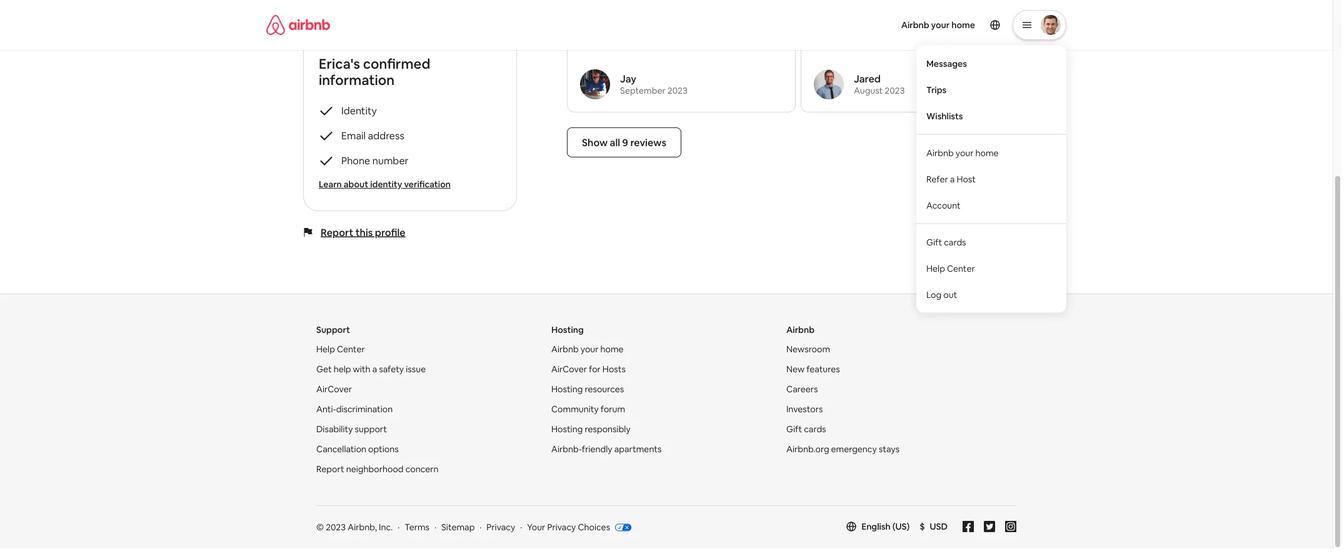 Task type: vqa. For each thing, say whether or not it's contained in the screenshot.
the middle Add a note button
no



Task type: locate. For each thing, give the bounding box(es) containing it.
report left this
[[321, 226, 354, 239]]

2 vertical spatial hosting
[[552, 424, 583, 436]]

messages link
[[917, 50, 1067, 77]]

1 vertical spatial a
[[373, 364, 377, 376]]

help center up the help
[[316, 344, 365, 356]]

0 vertical spatial gift
[[927, 237, 943, 248]]

report neighborhood concern link
[[316, 464, 439, 476]]

help center link up out
[[917, 256, 1067, 282]]

help center inside profile element
[[927, 263, 975, 274]]

your
[[932, 19, 950, 31], [956, 147, 974, 159], [581, 344, 599, 356]]

gift cards up airbnb.org
[[787, 424, 827, 436]]

airbnb your home up host
[[927, 147, 999, 159]]

2 privacy from the left
[[547, 523, 576, 534]]

1 vertical spatial report
[[316, 464, 344, 476]]

aircover for hosts link
[[552, 364, 626, 376]]

hosting responsibly link
[[552, 424, 631, 436]]

center
[[947, 263, 975, 274], [337, 344, 365, 356]]

2023 right august
[[885, 85, 905, 97]]

privacy left your
[[487, 523, 516, 534]]

emergency
[[832, 444, 877, 456]]

a inside refer a host link
[[950, 174, 955, 185]]

0 vertical spatial airbnb your home
[[902, 19, 976, 31]]

home up hosts
[[601, 344, 624, 356]]

help up get
[[316, 344, 335, 356]]

gift cards link down account 'link'
[[917, 229, 1067, 256]]

1 horizontal spatial gift cards link
[[917, 229, 1067, 256]]

airbnb your home for the top airbnb your home link
[[902, 19, 976, 31]]

gift cards down account
[[927, 237, 967, 248]]

0 horizontal spatial gift
[[787, 424, 803, 436]]

9
[[623, 136, 629, 149]]

0 horizontal spatial center
[[337, 344, 365, 356]]

1 horizontal spatial gift
[[927, 237, 943, 248]]

a left host
[[950, 174, 955, 185]]

help up log
[[927, 263, 946, 274]]

apartments
[[615, 444, 662, 456]]

aircover link
[[316, 384, 352, 396]]

resources
[[585, 384, 624, 396]]

aircover left for on the left bottom of page
[[552, 364, 587, 376]]

learn
[[319, 179, 342, 190]]

1 horizontal spatial center
[[947, 263, 975, 274]]

all
[[610, 136, 620, 149]]

2 horizontal spatial 2023
[[885, 85, 905, 97]]

2 vertical spatial airbnb your home link
[[552, 344, 624, 356]]

learn about identity verification button
[[319, 179, 502, 191]]

0 horizontal spatial privacy
[[487, 523, 516, 534]]

navigate to instagram image
[[1006, 522, 1017, 533]]

0 vertical spatial your
[[932, 19, 950, 31]]

airbnb your home link
[[894, 12, 983, 38], [917, 140, 1067, 166], [552, 344, 624, 356]]

0 vertical spatial hosting
[[552, 325, 584, 336]]

2023 inside jay september 2023
[[668, 85, 688, 97]]

0 vertical spatial cards
[[945, 237, 967, 248]]

hosting for hosting resources
[[552, 384, 583, 396]]

center up out
[[947, 263, 975, 274]]

address
[[368, 129, 405, 142]]

aircover for hosts
[[552, 364, 626, 376]]

trips link
[[917, 77, 1067, 103]]

0 vertical spatial help
[[927, 263, 946, 274]]

hosting for hosting
[[552, 325, 584, 336]]

disability support
[[316, 424, 387, 436]]

gift cards inside profile element
[[927, 237, 967, 248]]

2023 inside jared august 2023
[[885, 85, 905, 97]]

hosting up airbnb-
[[552, 424, 583, 436]]

privacy
[[487, 523, 516, 534], [547, 523, 576, 534]]

wishlists link
[[917, 103, 1067, 129]]

1 horizontal spatial privacy
[[547, 523, 576, 534]]

0 vertical spatial home
[[952, 19, 976, 31]]

gift cards link inside profile element
[[917, 229, 1067, 256]]

hosting for hosting responsibly
[[552, 424, 583, 436]]

0 vertical spatial gift cards link
[[917, 229, 1067, 256]]

center inside profile element
[[947, 263, 975, 274]]

1 horizontal spatial 2023
[[668, 85, 688, 97]]

1 vertical spatial airbnb your home link
[[917, 140, 1067, 166]]

terms link
[[405, 523, 430, 534]]

0 vertical spatial center
[[947, 263, 975, 274]]

0 vertical spatial aircover
[[552, 364, 587, 376]]

privacy right your
[[547, 523, 576, 534]]

·
[[398, 523, 400, 534]]

1 vertical spatial help center
[[316, 344, 365, 356]]

out
[[944, 289, 958, 301]]

1 vertical spatial home
[[976, 147, 999, 159]]

3 hosting from the top
[[552, 424, 583, 436]]

0 vertical spatial gift cards
[[927, 237, 967, 248]]

0 vertical spatial help center link
[[917, 256, 1067, 282]]

english (us) button
[[847, 522, 910, 533]]

1 horizontal spatial a
[[950, 174, 955, 185]]

your up the aircover for hosts link
[[581, 344, 599, 356]]

help center up out
[[927, 263, 975, 274]]

home up messages
[[952, 19, 976, 31]]

get help with a safety issue link
[[316, 364, 426, 376]]

airbnb,
[[348, 523, 377, 534]]

airbnb your home
[[902, 19, 976, 31], [927, 147, 999, 159], [552, 344, 624, 356]]

center up the help
[[337, 344, 365, 356]]

gift cards link
[[917, 229, 1067, 256], [787, 424, 827, 436]]

home for airbnb your home link to the middle
[[976, 147, 999, 159]]

airbnb your home link up the aircover for hosts link
[[552, 344, 624, 356]]

anti-
[[316, 404, 336, 416]]

gift down account
[[927, 237, 943, 248]]

1 horizontal spatial help
[[927, 263, 946, 274]]

0 horizontal spatial gift cards
[[787, 424, 827, 436]]

hosting up community
[[552, 384, 583, 396]]

wishlists
[[927, 110, 963, 122]]

airbnb up refer
[[927, 147, 954, 159]]

sitemap link
[[442, 523, 475, 534]]

cancellation
[[316, 444, 367, 456]]

1 horizontal spatial gift cards
[[927, 237, 967, 248]]

a right 'with' on the bottom left of page
[[373, 364, 377, 376]]

friendly
[[582, 444, 613, 456]]

help
[[334, 364, 351, 376]]

identity
[[341, 104, 377, 117]]

cancellation options link
[[316, 444, 399, 456]]

airbnb your home up messages
[[902, 19, 976, 31]]

gift cards
[[927, 237, 967, 248], [787, 424, 827, 436]]

airbnb your home link up messages
[[894, 12, 983, 38]]

aircover up anti-
[[316, 384, 352, 396]]

airbnb
[[902, 19, 930, 31], [927, 147, 954, 159], [787, 325, 815, 336], [552, 344, 579, 356]]

your up messages
[[932, 19, 950, 31]]

0 vertical spatial help center
[[927, 263, 975, 274]]

(us)
[[893, 522, 910, 533]]

2 vertical spatial your
[[581, 344, 599, 356]]

account link
[[917, 192, 1067, 219]]

0 horizontal spatial help center
[[316, 344, 365, 356]]

anti-discrimination
[[316, 404, 393, 416]]

neighborhood
[[346, 464, 404, 476]]

0 vertical spatial a
[[950, 174, 955, 185]]

airbnb your home up the aircover for hosts link
[[552, 344, 624, 356]]

airbnb.org emergency stays
[[787, 444, 900, 456]]

cancellation options
[[316, 444, 399, 456]]

airbnb your home link up host
[[917, 140, 1067, 166]]

discrimination
[[336, 404, 393, 416]]

your for airbnb your home link to the middle
[[956, 147, 974, 159]]

0 horizontal spatial a
[[373, 364, 377, 376]]

investors link
[[787, 404, 823, 416]]

airbnb up messages
[[902, 19, 930, 31]]

1 horizontal spatial aircover
[[552, 364, 587, 376]]

home up refer a host link on the right top of page
[[976, 147, 999, 159]]

airbnb.org emergency stays link
[[787, 444, 900, 456]]

airbnb up newsroom
[[787, 325, 815, 336]]

jared user profile image
[[814, 70, 844, 100], [814, 70, 844, 100]]

aircover for aircover link
[[316, 384, 352, 396]]

0 horizontal spatial your
[[581, 344, 599, 356]]

1 vertical spatial hosting
[[552, 384, 583, 396]]

report down cancellation
[[316, 464, 344, 476]]

responsibly
[[585, 424, 631, 436]]

jay september 2023
[[620, 73, 688, 97]]

1 vertical spatial aircover
[[316, 384, 352, 396]]

sitemap
[[442, 523, 475, 534]]

cards down account
[[945, 237, 967, 248]]

home
[[952, 19, 976, 31], [976, 147, 999, 159], [601, 344, 624, 356]]

2 horizontal spatial your
[[956, 147, 974, 159]]

1 horizontal spatial help center
[[927, 263, 975, 274]]

english (us)
[[862, 522, 910, 533]]

0 horizontal spatial gift cards link
[[787, 424, 827, 436]]

this
[[356, 226, 373, 239]]

number
[[373, 154, 409, 167]]

report neighborhood concern
[[316, 464, 439, 476]]

2023
[[668, 85, 688, 97], [885, 85, 905, 97], [326, 523, 346, 534]]

1 vertical spatial help center link
[[316, 344, 365, 356]]

1 vertical spatial airbnb your home
[[927, 147, 999, 159]]

2023 for jared
[[885, 85, 905, 97]]

messages
[[927, 58, 967, 69]]

2023 right ©
[[326, 523, 346, 534]]

1 horizontal spatial your
[[932, 19, 950, 31]]

0 horizontal spatial aircover
[[316, 384, 352, 396]]

log out
[[927, 289, 958, 301]]

cards up airbnb.org
[[804, 424, 827, 436]]

2 hosting from the top
[[552, 384, 583, 396]]

1 vertical spatial gift
[[787, 424, 803, 436]]

aircover
[[552, 364, 587, 376], [316, 384, 352, 396]]

0 vertical spatial report
[[321, 226, 354, 239]]

gift down investors link
[[787, 424, 803, 436]]

your up host
[[956, 147, 974, 159]]

report
[[321, 226, 354, 239], [316, 464, 344, 476]]

0 horizontal spatial cards
[[804, 424, 827, 436]]

show all 9 reviews button
[[567, 128, 682, 158]]

0 horizontal spatial help
[[316, 344, 335, 356]]

1 hosting from the top
[[552, 325, 584, 336]]

hosting up the aircover for hosts
[[552, 325, 584, 336]]

1 vertical spatial your
[[956, 147, 974, 159]]

terms
[[405, 523, 430, 534]]

1 horizontal spatial cards
[[945, 237, 967, 248]]

2023 right september
[[668, 85, 688, 97]]

gift cards link up airbnb.org
[[787, 424, 827, 436]]

1 vertical spatial gift cards link
[[787, 424, 827, 436]]

airbnb your home for airbnb your home link to the middle
[[927, 147, 999, 159]]

jay user profile image
[[580, 70, 610, 100], [580, 70, 610, 100]]

hosting responsibly
[[552, 424, 631, 436]]

careers link
[[787, 384, 818, 396]]

help center link up the help
[[316, 344, 365, 356]]



Task type: describe. For each thing, give the bounding box(es) containing it.
phone
[[341, 154, 370, 167]]

©
[[316, 523, 324, 534]]

2023 for jay
[[668, 85, 688, 97]]

hosting resources
[[552, 384, 624, 396]]

0 horizontal spatial 2023
[[326, 523, 346, 534]]

safety
[[379, 364, 404, 376]]

airbnb-friendly apartments link
[[552, 444, 662, 456]]

airbnb-
[[552, 444, 582, 456]]

anti-discrimination link
[[316, 404, 393, 416]]

cards inside profile element
[[945, 237, 967, 248]]

gift inside gift cards link
[[927, 237, 943, 248]]

erica's
[[319, 55, 360, 73]]

community
[[552, 404, 599, 416]]

identity
[[370, 179, 402, 190]]

reviews
[[631, 136, 667, 149]]

report this profile
[[321, 226, 406, 239]]

refer
[[927, 174, 949, 185]]

with
[[353, 364, 371, 376]]

english
[[862, 522, 891, 533]]

jared
[[854, 73, 881, 85]]

$ usd
[[920, 522, 948, 533]]

support
[[355, 424, 387, 436]]

inc.
[[379, 523, 393, 534]]

newsroom link
[[787, 344, 831, 356]]

log
[[927, 289, 942, 301]]

report for report this profile
[[321, 226, 354, 239]]

2 vertical spatial airbnb your home
[[552, 344, 624, 356]]

new
[[787, 364, 805, 376]]

© 2023 airbnb, inc.
[[316, 523, 393, 534]]

concern
[[406, 464, 439, 476]]

issue
[[406, 364, 426, 376]]

1 vertical spatial center
[[337, 344, 365, 356]]

report this profile button
[[321, 226, 406, 239]]

profile element
[[682, 0, 1067, 313]]

email address
[[341, 129, 405, 142]]

learn about identity verification
[[319, 179, 451, 190]]

forum
[[601, 404, 625, 416]]

get
[[316, 364, 332, 376]]

careers
[[787, 384, 818, 396]]

hosting resources link
[[552, 384, 624, 396]]

features
[[807, 364, 840, 376]]

1 vertical spatial gift cards
[[787, 424, 827, 436]]

profile
[[375, 226, 406, 239]]

support
[[316, 325, 350, 336]]

privacy link
[[487, 523, 516, 534]]

new features link
[[787, 364, 840, 376]]

erica's confirmed information
[[319, 55, 430, 89]]

hosts
[[603, 364, 626, 376]]

1 vertical spatial cards
[[804, 424, 827, 436]]

trips
[[927, 84, 947, 95]]

navigate to twitter image
[[984, 522, 996, 533]]

show
[[582, 136, 608, 149]]

host
[[957, 174, 976, 185]]

home for the top airbnb your home link
[[952, 19, 976, 31]]

1 privacy from the left
[[487, 523, 516, 534]]

september
[[620, 85, 666, 97]]

choices
[[578, 523, 610, 534]]

your for the top airbnb your home link
[[932, 19, 950, 31]]

community forum
[[552, 404, 625, 416]]

your privacy choices
[[527, 523, 610, 534]]

jay
[[620, 73, 637, 85]]

1 horizontal spatial help center link
[[917, 256, 1067, 282]]

navigate to facebook image
[[963, 522, 974, 533]]

verification
[[404, 179, 451, 190]]

airbnb.org
[[787, 444, 830, 456]]

refer a host link
[[917, 166, 1067, 192]]

0 horizontal spatial help center link
[[316, 344, 365, 356]]

phone number
[[341, 154, 409, 167]]

1 vertical spatial help
[[316, 344, 335, 356]]

information
[[319, 71, 395, 89]]

0 vertical spatial airbnb your home link
[[894, 12, 983, 38]]

your privacy choices link
[[527, 523, 632, 535]]

your
[[527, 523, 546, 534]]

options
[[368, 444, 399, 456]]

aircover for aircover for hosts
[[552, 364, 587, 376]]

airbnb-friendly apartments
[[552, 444, 662, 456]]

disability support link
[[316, 424, 387, 436]]

report for report neighborhood concern
[[316, 464, 344, 476]]

2 vertical spatial home
[[601, 344, 624, 356]]

email
[[341, 129, 366, 142]]

airbnb up the aircover for hosts
[[552, 344, 579, 356]]

jared august 2023
[[854, 73, 905, 97]]

for
[[589, 364, 601, 376]]

log out button
[[917, 282, 1067, 308]]

new features
[[787, 364, 840, 376]]

community forum link
[[552, 404, 625, 416]]

help inside profile element
[[927, 263, 946, 274]]

august
[[854, 85, 883, 97]]

account
[[927, 200, 961, 211]]

about
[[344, 179, 369, 190]]



